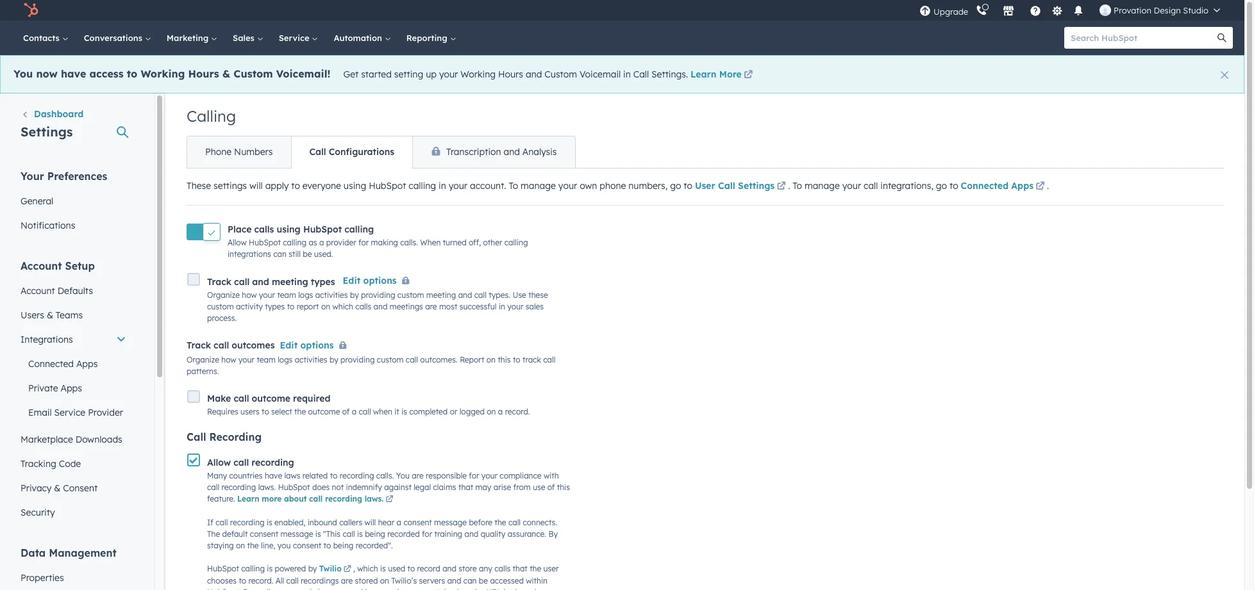 Task type: describe. For each thing, give the bounding box(es) containing it.
call left integrations,
[[864, 180, 878, 192]]

private
[[28, 383, 58, 394]]

and inside you now have access to working hours & custom voicemail! alert
[[526, 69, 542, 80]]

completed
[[409, 407, 448, 417]]

0 horizontal spatial outcome
[[252, 393, 290, 405]]

a inside place calls using hubspot calling allow hubspot calling as a provider for making calls. when turned off, other calling integrations can still be used.
[[319, 238, 324, 248]]

laws. inside many countries have laws related to recording calls. you are responsible for your compliance with call recording laws. hubspot does not indemnify against legal claims that may arise from use of this feature.
[[258, 483, 276, 492]]

record. inside make call outcome required requires users to select the outcome of a call when it is completed or logged on a record.
[[505, 407, 530, 417]]

call inside "link"
[[718, 180, 735, 192]]

using inside place calls using hubspot calling allow hubspot calling as a provider for making calls. when turned off, other calling integrations can still be used.
[[277, 224, 301, 236]]

url
[[486, 588, 502, 591]]

apps for private apps 'link'
[[61, 383, 82, 394]]

most
[[439, 302, 457, 312]]

connects.
[[523, 518, 557, 527]]

a right the logged
[[498, 407, 503, 417]]

setup
[[65, 260, 95, 273]]

account setup element
[[13, 259, 134, 525]]

configurations
[[329, 146, 394, 158]]

own
[[580, 180, 597, 192]]

that inside , which is used to record and store any calls that the user chooses to record. all call recordings are stored on twilio's servers and can be  accessed within hubspot. recordings can only be accessed by users in your portal unless the url is shar
[[513, 564, 528, 574]]

0 vertical spatial consent
[[404, 518, 432, 527]]

privacy & consent link
[[13, 476, 134, 501]]

calls inside place calls using hubspot calling allow hubspot calling as a provider for making calls. when turned off, other calling integrations can still be used.
[[254, 224, 274, 236]]

user call settings link
[[695, 180, 788, 195]]

patterns.
[[187, 367, 219, 376]]

settings inside "link"
[[738, 180, 775, 192]]

code
[[59, 459, 81, 470]]

1 vertical spatial connected apps link
[[13, 352, 134, 376]]

calling up provider
[[345, 224, 374, 236]]

recording up indemnify
[[340, 471, 374, 481]]

your left account.
[[449, 180, 468, 192]]

service inside account setup element
[[54, 407, 85, 419]]

your down "use"
[[507, 302, 524, 312]]

report
[[460, 355, 484, 365]]

1 horizontal spatial connected apps link
[[961, 180, 1047, 195]]

tracking code link
[[13, 452, 134, 476]]

2 vertical spatial can
[[286, 588, 299, 591]]

many
[[207, 471, 227, 481]]

1 horizontal spatial using
[[344, 180, 366, 192]]

users & teams link
[[13, 303, 134, 328]]

call left outcomes.
[[406, 355, 418, 365]]

working for to
[[141, 67, 185, 80]]

calling up when on the top of the page
[[409, 180, 436, 192]]

team for patterns.
[[257, 355, 276, 365]]

the up the quality
[[495, 518, 506, 527]]

learn for learn more about call recording laws.
[[237, 494, 259, 504]]

email
[[28, 407, 52, 419]]

are inside , which is used to record and store any calls that the user chooses to record. all call recordings are stored on twilio's servers and can be  accessed within hubspot. recordings can only be accessed by users in your portal unless the url is shar
[[341, 576, 353, 586]]

recordings
[[243, 588, 283, 591]]

0 vertical spatial accessed
[[490, 576, 524, 586]]

get started setting up your working hours and custom voicemail in call settings.
[[343, 69, 691, 80]]

learn more about call recording laws. link
[[237, 494, 395, 506]]

as
[[309, 238, 317, 248]]

call up assurance.
[[508, 518, 521, 527]]

in left account.
[[439, 180, 446, 192]]

learn more link
[[691, 69, 755, 82]]

recording down countries
[[222, 483, 256, 492]]

1 horizontal spatial connected apps
[[961, 180, 1034, 192]]

0 horizontal spatial will
[[249, 180, 263, 192]]

that inside many countries have laws related to recording calls. you are responsible for your compliance with call recording laws. hubspot does not indemnify against legal claims that may arise from use of this feature.
[[459, 483, 473, 492]]

call recording
[[187, 431, 262, 444]]

call inside you now have access to working hours & custom voicemail! alert
[[633, 69, 649, 80]]

still
[[289, 250, 301, 259]]

calls. inside many countries have laws related to recording calls. you are responsible for your compliance with call recording laws. hubspot does not indemnify against legal claims that may arise from use of this feature.
[[376, 471, 394, 481]]

numbers
[[234, 146, 273, 158]]

providing for meeting
[[361, 291, 395, 300]]

logs for types
[[298, 291, 313, 300]]

provation design studio
[[1114, 5, 1209, 15]]

indemnify
[[346, 483, 382, 492]]

1 horizontal spatial service
[[279, 33, 312, 43]]

settings
[[214, 180, 247, 192]]

in inside alert
[[623, 69, 631, 80]]

the
[[207, 529, 220, 539]]

link opens in a new window image inside user call settings "link"
[[777, 182, 786, 192]]

link opens in a new window image inside connected apps link
[[1036, 182, 1045, 192]]

your inside you now have access to working hours & custom voicemail! alert
[[439, 69, 458, 80]]

record. inside , which is used to record and store any calls that the user chooses to record. all call recordings are stored on twilio's servers and can be  accessed within hubspot. recordings can only be accessed by users in your portal unless the url is shar
[[248, 576, 273, 586]]

may
[[476, 483, 492, 492]]

calling up "recordings"
[[241, 564, 265, 574]]

privacy
[[21, 483, 52, 494]]

properties
[[21, 573, 64, 584]]

in inside organize how your team logs activities by providing custom meeting and call types. use these custom activity types to report on which calls and meetings are most successful in your sales process.
[[499, 302, 505, 312]]

preferences
[[47, 170, 107, 183]]

private apps link
[[13, 376, 134, 401]]

now
[[36, 67, 58, 80]]

general link
[[13, 189, 134, 214]]

is left used
[[380, 564, 386, 574]]

these settings will apply to everyone using hubspot calling in your account. to manage your own phone numbers, go to
[[187, 180, 695, 192]]

0 horizontal spatial being
[[333, 541, 354, 551]]

hubspot up as
[[303, 224, 342, 236]]

your left integrations,
[[842, 180, 861, 192]]

1 vertical spatial link opens in a new window image
[[386, 494, 393, 506]]

1 vertical spatial laws.
[[365, 494, 384, 504]]

learn more
[[691, 69, 742, 80]]

conversations link
[[76, 21, 159, 55]]

marketing
[[167, 33, 211, 43]]

successful
[[460, 302, 497, 312]]

off,
[[469, 238, 481, 248]]

edit options for track call outcomes
[[280, 340, 334, 351]]

1 to from the left
[[509, 180, 518, 192]]

james peterson image
[[1100, 4, 1111, 16]]

recording inside the learn more about call recording laws. link
[[325, 494, 362, 504]]

1 go from the left
[[670, 180, 681, 192]]

and inside the if call recording is enabled, inbound callers will hear a consent message before the call connects. the default consent message is "this call is being recorded for training and quality assurance. by staying on the line, you consent to being recorded".
[[465, 529, 479, 539]]

hubspot calling is powered by
[[207, 564, 319, 574]]

of inside many countries have laws related to recording calls. you are responsible for your compliance with call recording laws. hubspot does not indemnify against legal claims that may arise from use of this feature.
[[548, 483, 555, 492]]

track call outcomes
[[187, 340, 275, 351]]

recording up the 'laws'
[[252, 457, 294, 468]]

more
[[262, 494, 282, 504]]

track
[[523, 355, 541, 365]]

track for track call and meeting types
[[207, 276, 231, 288]]

to right apply
[[291, 180, 300, 192]]

which inside organize how your team logs activities by providing custom meeting and call types. use these custom activity types to report on which calls and meetings are most successful in your sales process.
[[332, 302, 353, 312]]

call inside , which is used to record and store any calls that the user chooses to record. all call recordings are stored on twilio's servers and can be  accessed within hubspot. recordings can only be accessed by users in your portal unless the url is shar
[[286, 576, 299, 586]]

0 vertical spatial message
[[434, 518, 467, 527]]

0 horizontal spatial accessed
[[329, 588, 363, 591]]

organize for organize how your team logs activities by providing custom meeting and call types. use these custom activity types to report on which calls and meetings are most successful in your sales process.
[[207, 291, 240, 300]]

analysis
[[523, 146, 557, 158]]

if call recording is enabled, inbound callers will hear a consent message before the call connects. the default consent message is "this call is being recorded for training and quality assurance. by staying on the line, you consent to being recorded".
[[207, 518, 558, 551]]

is left enabled,
[[267, 518, 272, 527]]

you inside alert
[[13, 67, 33, 80]]

your inside many countries have laws related to recording calls. you are responsible for your compliance with call recording laws. hubspot does not indemnify against legal claims that may arise from use of this feature.
[[481, 471, 498, 481]]

record
[[417, 564, 440, 574]]

learn more about call recording laws.
[[237, 494, 384, 504]]

1 vertical spatial can
[[464, 576, 477, 586]]

contacts link
[[15, 21, 76, 55]]

,
[[353, 564, 355, 574]]

recording inside the if call recording is enabled, inbound callers will hear a consent message before the call connects. the default consent message is "this call is being recorded for training and quality assurance. by staying on the line, you consent to being recorded".
[[230, 518, 265, 527]]

marketplaces image
[[1003, 6, 1015, 17]]

call right make on the left bottom of page
[[234, 393, 249, 405]]

to inside the if call recording is enabled, inbound callers will hear a consent message before the call connects. the default consent message is "this call is being recorded for training and quality assurance. by staying on the line, you consent to being recorded".
[[324, 541, 331, 551]]

1 horizontal spatial consent
[[293, 541, 321, 551]]

and inside button
[[504, 146, 520, 158]]

0 vertical spatial types
[[311, 276, 335, 288]]

navigation containing phone numbers
[[187, 136, 576, 169]]

hours for and
[[498, 69, 523, 80]]

up
[[426, 69, 437, 80]]

hubspot image
[[23, 3, 38, 18]]

types.
[[489, 291, 511, 300]]

0 horizontal spatial meeting
[[272, 276, 308, 288]]

default
[[222, 529, 248, 539]]

not
[[332, 483, 344, 492]]

options for track call outcomes
[[300, 340, 334, 351]]

hubspot link
[[15, 3, 48, 18]]

call down does
[[309, 494, 323, 504]]

1 vertical spatial custom
[[207, 302, 234, 312]]

hubspot up chooses
[[207, 564, 239, 574]]

working for your
[[461, 69, 496, 80]]

hubspot up 'integrations'
[[249, 238, 281, 248]]

twilio link
[[319, 564, 353, 576]]

settings link
[[1049, 4, 1065, 17]]

service link
[[271, 21, 326, 55]]

private apps
[[28, 383, 82, 394]]

to inside make call outcome required requires users to select the outcome of a call when it is completed or logged on a record.
[[262, 407, 269, 417]]

downloads
[[76, 434, 122, 446]]

to left user
[[684, 180, 693, 192]]

automation link
[[326, 21, 399, 55]]

are inside many countries have laws related to recording calls. you are responsible for your compliance with call recording laws. hubspot does not indemnify against legal claims that may arise from use of this feature.
[[412, 471, 424, 481]]

everyone
[[303, 180, 341, 192]]

call right the if
[[216, 518, 228, 527]]

1 horizontal spatial being
[[365, 529, 385, 539]]

your preferences
[[21, 170, 107, 183]]

hubspot down configurations at the top of the page
[[369, 180, 406, 192]]

use
[[513, 291, 526, 300]]

user
[[695, 180, 715, 192]]

callers
[[339, 518, 362, 527]]

outcomes.
[[420, 355, 458, 365]]

sales
[[526, 302, 544, 312]]

0 vertical spatial apps
[[1012, 180, 1034, 192]]

track for track call outcomes
[[187, 340, 211, 351]]

hubspot.
[[207, 588, 241, 591]]

by inside , which is used to record and store any calls that the user chooses to record. all call recordings are stored on twilio's servers and can be  accessed within hubspot. recordings can only be accessed by users in your portal unless the url is shar
[[365, 588, 374, 591]]

edit options button for track call and meeting types
[[343, 273, 415, 290]]

call down callers
[[343, 529, 355, 539]]

call up everyone
[[309, 146, 326, 158]]

activities for patterns.
[[295, 355, 327, 365]]

organize how your team logs activities by providing custom meeting and call types. use these custom activity types to report on which calls and meetings are most successful in your sales process.
[[207, 291, 548, 323]]

feature.
[[207, 494, 235, 504]]

apps for the bottommost connected apps link
[[76, 358, 98, 370]]

2 manage from the left
[[805, 180, 840, 192]]

edit options for track call and meeting types
[[343, 275, 397, 287]]

all
[[276, 576, 284, 586]]

process.
[[207, 314, 237, 323]]

user
[[544, 564, 559, 574]]

Search HubSpot search field
[[1065, 27, 1222, 49]]

servers
[[419, 576, 445, 586]]

security link
[[13, 501, 134, 525]]

stored
[[355, 576, 378, 586]]

& inside alert
[[222, 67, 230, 80]]

by inside organize how your team logs activities by providing custom call outcomes. report on this to track call patterns.
[[330, 355, 338, 365]]

marketplace downloads
[[21, 434, 122, 446]]

you inside many countries have laws related to recording calls. you are responsible for your compliance with call recording laws. hubspot does not indemnify against legal claims that may arise from use of this feature.
[[396, 471, 410, 481]]

call up activity on the bottom left
[[234, 276, 250, 288]]

1 horizontal spatial be
[[318, 588, 327, 591]]

calling up still
[[283, 238, 307, 248]]

learn for learn more
[[691, 69, 717, 80]]

menu containing provation design studio
[[918, 0, 1229, 21]]

is inside make call outcome required requires users to select the outcome of a call when it is completed or logged on a record.
[[402, 407, 407, 417]]

this inside organize how your team logs activities by providing custom call outcomes. report on this to track call patterns.
[[498, 355, 511, 365]]

0 vertical spatial connected
[[961, 180, 1009, 192]]

providing for call
[[341, 355, 375, 365]]

to inside organize how your team logs activities by providing custom meeting and call types. use these custom activity types to report on which calls and meetings are most successful in your sales process.
[[287, 302, 295, 312]]

reporting link
[[399, 21, 464, 55]]

defaults
[[58, 285, 93, 297]]

1 vertical spatial outcome
[[308, 407, 340, 417]]

line,
[[261, 541, 275, 551]]

for for related
[[469, 471, 479, 481]]

users inside make call outcome required requires users to select the outcome of a call when it is completed or logged on a record.
[[240, 407, 260, 417]]

your left own
[[558, 180, 577, 192]]

& for teams
[[47, 310, 53, 321]]

hours for &
[[188, 67, 219, 80]]

can inside place calls using hubspot calling allow hubspot calling as a provider for making calls. when turned off, other calling integrations can still be used.
[[273, 250, 287, 259]]

account for account defaults
[[21, 285, 55, 297]]

related
[[303, 471, 328, 481]]

to up twilio's
[[408, 564, 415, 574]]

call inside organize how your team logs activities by providing custom meeting and call types. use these custom activity types to report on which calls and meetings are most successful in your sales process.
[[474, 291, 487, 300]]

"this
[[323, 529, 341, 539]]

notifications button
[[1068, 0, 1090, 21]]

by up the recordings
[[308, 564, 317, 574]]

1 vertical spatial allow
[[207, 457, 231, 468]]

more
[[719, 69, 742, 80]]

data
[[21, 547, 46, 560]]

types inside organize how your team logs activities by providing custom meeting and call types. use these custom activity types to report on which calls and meetings are most successful in your sales process.
[[265, 302, 285, 312]]

studio
[[1183, 5, 1209, 15]]

edit for track call outcomes
[[280, 340, 298, 351]]

inbound
[[308, 518, 337, 527]]

training
[[434, 529, 462, 539]]

on inside organize how your team logs activities by providing custom call outcomes. report on this to track call patterns.
[[487, 355, 496, 365]]

your inside , which is used to record and store any calls that the user chooses to record. all call recordings are stored on twilio's servers and can be  accessed within hubspot. recordings can only be accessed by users in your portal unless the url is shar
[[406, 588, 422, 591]]



Task type: vqa. For each thing, say whether or not it's contained in the screenshot.
list box
no



Task type: locate. For each thing, give the bounding box(es) containing it.
apps
[[1012, 180, 1034, 192], [76, 358, 98, 370], [61, 383, 82, 394]]

0 horizontal spatial users
[[240, 407, 260, 417]]

calls left the meetings
[[355, 302, 371, 312]]

1 vertical spatial which
[[357, 564, 378, 574]]

1 horizontal spatial you
[[396, 471, 410, 481]]

1 horizontal spatial this
[[557, 483, 570, 492]]

1 horizontal spatial settings
[[738, 180, 775, 192]]

account up the account defaults
[[21, 260, 62, 273]]

allow inside place calls using hubspot calling allow hubspot calling as a provider for making calls. when turned off, other calling integrations can still be used.
[[228, 238, 247, 248]]

team inside organize how your team logs activities by providing custom call outcomes. report on this to track call patterns.
[[257, 355, 276, 365]]

0 horizontal spatial link opens in a new window image
[[386, 494, 393, 506]]

for inside place calls using hubspot calling allow hubspot calling as a provider for making calls. when turned off, other calling integrations can still be used.
[[359, 238, 369, 248]]

0 vertical spatial this
[[498, 355, 511, 365]]

custom for patterns.
[[377, 355, 404, 365]]

types down used.
[[311, 276, 335, 288]]

can left still
[[273, 250, 287, 259]]

is down the inbound
[[315, 529, 321, 539]]

of inside make call outcome required requires users to select the outcome of a call when it is completed or logged on a record.
[[342, 407, 350, 417]]

0 horizontal spatial learn
[[237, 494, 259, 504]]

team for types
[[277, 291, 296, 300]]

0 vertical spatial account
[[21, 260, 62, 273]]

outcomes
[[232, 340, 275, 351]]

2 vertical spatial are
[[341, 576, 353, 586]]

have inside alert
[[61, 67, 86, 80]]

1 vertical spatial have
[[265, 471, 282, 481]]

1 vertical spatial learn
[[237, 494, 259, 504]]

this down with
[[557, 483, 570, 492]]

edit for track call and meeting types
[[343, 275, 361, 287]]

account for account setup
[[21, 260, 62, 273]]

meeting inside organize how your team logs activities by providing custom meeting and call types. use these custom activity types to report on which calls and meetings are most successful in your sales process.
[[426, 291, 456, 300]]

team down track call and meeting types
[[277, 291, 296, 300]]

your
[[21, 170, 44, 183]]

the left url
[[473, 588, 484, 591]]

1 horizontal spatial link opens in a new window image
[[1036, 182, 1045, 192]]

calls
[[254, 224, 274, 236], [355, 302, 371, 312], [495, 564, 511, 574]]

outcome up select
[[252, 393, 290, 405]]

0 horizontal spatial how
[[221, 355, 236, 365]]

navigation
[[187, 136, 576, 169]]

& inside 'link'
[[54, 483, 61, 494]]

logs inside organize how your team logs activities by providing custom meeting and call types. use these custom activity types to report on which calls and meetings are most successful in your sales process.
[[298, 291, 313, 300]]

will left hear
[[365, 518, 376, 527]]

allow down place
[[228, 238, 247, 248]]

meeting up most
[[426, 291, 456, 300]]

a right as
[[319, 238, 324, 248]]

0 horizontal spatial connected apps
[[28, 358, 98, 370]]

1 vertical spatial record.
[[248, 576, 273, 586]]

2 vertical spatial calls
[[495, 564, 511, 574]]

place calls using hubspot calling allow hubspot calling as a provider for making calls. when turned off, other calling integrations can still be used.
[[228, 224, 528, 259]]

options for track call and meeting types
[[363, 275, 397, 287]]

from
[[513, 483, 531, 492]]

1 vertical spatial message
[[281, 529, 313, 539]]

be down any
[[479, 576, 488, 586]]

recordings
[[301, 576, 339, 586]]

have for now
[[61, 67, 86, 80]]

hear
[[378, 518, 395, 527]]

upgrade image
[[920, 5, 931, 17]]

edit options
[[343, 275, 397, 287], [280, 340, 334, 351]]

1 horizontal spatial manage
[[805, 180, 840, 192]]

0 horizontal spatial connected apps link
[[13, 352, 134, 376]]

phone
[[600, 180, 626, 192]]

apps inside private apps 'link'
[[61, 383, 82, 394]]

0 vertical spatial of
[[342, 407, 350, 417]]

1 horizontal spatial laws.
[[365, 494, 384, 504]]

0 horizontal spatial edit
[[280, 340, 298, 351]]

can left only
[[286, 588, 299, 591]]

2 horizontal spatial be
[[479, 576, 488, 586]]

1 horizontal spatial for
[[422, 529, 432, 539]]

connected apps inside account setup element
[[28, 358, 98, 370]]

edit options button for track call outcomes
[[280, 338, 352, 355]]

the left line,
[[247, 541, 259, 551]]

provation
[[1114, 5, 1152, 15]]

0 vertical spatial learn
[[691, 69, 717, 80]]

organize inside organize how your team logs activities by providing custom meeting and call types. use these custom activity types to report on which calls and meetings are most successful in your sales process.
[[207, 291, 240, 300]]

your preferences element
[[13, 169, 134, 238]]

can
[[273, 250, 287, 259], [464, 576, 477, 586], [286, 588, 299, 591]]

and
[[526, 69, 542, 80], [504, 146, 520, 158], [252, 276, 269, 288], [458, 291, 472, 300], [374, 302, 388, 312], [465, 529, 479, 539], [443, 564, 457, 574], [447, 576, 461, 586]]

used
[[388, 564, 405, 574]]

2 account from the top
[[21, 285, 55, 297]]

0 vertical spatial edit options button
[[343, 273, 415, 290]]

to up hubspot.
[[239, 576, 246, 586]]

connected inside account setup element
[[28, 358, 74, 370]]

team inside organize how your team logs activities by providing custom meeting and call types. use these custom activity types to report on which calls and meetings are most successful in your sales process.
[[277, 291, 296, 300]]

call right user
[[718, 180, 735, 192]]

how for patterns.
[[221, 355, 236, 365]]

call inside many countries have laws related to recording calls. you are responsible for your compliance with call recording laws. hubspot does not indemnify against legal claims that may arise from use of this feature.
[[207, 483, 219, 492]]

1 horizontal spatial types
[[311, 276, 335, 288]]

which up stored
[[357, 564, 378, 574]]

being up recorded".
[[365, 529, 385, 539]]

manage
[[521, 180, 556, 192], [805, 180, 840, 192]]

have
[[61, 67, 86, 80], [265, 471, 282, 481]]

go right numbers,
[[670, 180, 681, 192]]

to left select
[[262, 407, 269, 417]]

learn down countries
[[237, 494, 259, 504]]

your up may
[[481, 471, 498, 481]]

how inside organize how your team logs activities by providing custom call outcomes. report on this to track call patterns.
[[221, 355, 236, 365]]

hubspot inside many countries have laws related to recording calls. you are responsible for your compliance with call recording laws. hubspot does not indemnify against legal claims that may arise from use of this feature.
[[278, 483, 310, 492]]

hubspot up about
[[278, 483, 310, 492]]

by inside organize how your team logs activities by providing custom meeting and call types. use these custom activity types to report on which calls and meetings are most successful in your sales process.
[[350, 291, 359, 300]]

calls inside organize how your team logs activities by providing custom meeting and call types. use these custom activity types to report on which calls and meetings are most successful in your sales process.
[[355, 302, 371, 312]]

to inside alert
[[127, 67, 137, 80]]

marketplace
[[21, 434, 73, 446]]

call down many
[[207, 483, 219, 492]]

is left powered
[[267, 564, 273, 574]]

logs
[[298, 291, 313, 300], [278, 355, 293, 365]]

0 vertical spatial users
[[240, 407, 260, 417]]

how inside organize how your team logs activities by providing custom meeting and call types. use these custom activity types to report on which calls and meetings are most successful in your sales process.
[[242, 291, 257, 300]]

to
[[127, 67, 137, 80], [291, 180, 300, 192], [684, 180, 693, 192], [950, 180, 959, 192], [287, 302, 295, 312], [513, 355, 521, 365], [262, 407, 269, 417], [330, 471, 338, 481], [324, 541, 331, 551], [408, 564, 415, 574], [239, 576, 246, 586]]

to
[[509, 180, 518, 192], [793, 180, 802, 192]]

message up training on the bottom of the page
[[434, 518, 467, 527]]

1 vertical spatial apps
[[76, 358, 98, 370]]

close image
[[1221, 71, 1229, 79]]

settings image
[[1051, 5, 1063, 17]]

1 vertical spatial consent
[[250, 529, 278, 539]]

go right integrations,
[[936, 180, 947, 192]]

you now have access to working hours & custom voicemail! alert
[[0, 55, 1245, 94]]

on inside make call outcome required requires users to select the outcome of a call when it is completed or logged on a record.
[[487, 407, 496, 417]]

of left when
[[342, 407, 350, 417]]

your
[[439, 69, 458, 80], [449, 180, 468, 192], [558, 180, 577, 192], [842, 180, 861, 192], [259, 291, 275, 300], [507, 302, 524, 312], [238, 355, 255, 365], [481, 471, 498, 481], [406, 588, 422, 591]]

message down enabled,
[[281, 529, 313, 539]]

0 vertical spatial track
[[207, 276, 231, 288]]

help image
[[1030, 6, 1042, 17]]

1 vertical spatial users
[[376, 588, 395, 591]]

1 vertical spatial be
[[479, 576, 488, 586]]

calling icon button
[[971, 2, 993, 19]]

provider
[[88, 407, 123, 419]]

1 vertical spatial &
[[47, 310, 53, 321]]

started
[[361, 69, 392, 80]]

to right integrations,
[[950, 180, 959, 192]]

call left when
[[359, 407, 371, 417]]

legal
[[414, 483, 431, 492]]

2 go from the left
[[936, 180, 947, 192]]

turned
[[443, 238, 467, 248]]

activities inside organize how your team logs activities by providing custom meeting and call types. use these custom activity types to report on which calls and meetings are most successful in your sales process.
[[315, 291, 348, 300]]

enabled,
[[275, 518, 306, 527]]

types down track call and meeting types
[[265, 302, 285, 312]]

account defaults link
[[13, 279, 134, 303]]

link opens in a new window image
[[1036, 182, 1045, 192], [386, 494, 393, 506]]

1 vertical spatial how
[[221, 355, 236, 365]]

service down private apps 'link'
[[54, 407, 85, 419]]

place
[[228, 224, 252, 236]]

0 horizontal spatial manage
[[521, 180, 556, 192]]

1 vertical spatial connected
[[28, 358, 74, 370]]

1 horizontal spatial .
[[1047, 180, 1049, 192]]

0 vertical spatial connected apps link
[[961, 180, 1047, 195]]

which inside , which is used to record and store any calls that the user chooses to record. all call recordings are stored on twilio's servers and can be  accessed within hubspot. recordings can only be accessed by users in your portal unless the url is shar
[[357, 564, 378, 574]]

account.
[[470, 180, 506, 192]]

service
[[279, 33, 312, 43], [54, 407, 85, 419]]

0 horizontal spatial message
[[281, 529, 313, 539]]

consent up line,
[[250, 529, 278, 539]]

how up activity on the bottom left
[[242, 291, 257, 300]]

1 horizontal spatial record.
[[505, 407, 530, 417]]

management
[[49, 547, 117, 560]]

by down stored
[[365, 588, 374, 591]]

0 vertical spatial being
[[365, 529, 385, 539]]

your right up
[[439, 69, 458, 80]]

to inside organize how your team logs activities by providing custom call outcomes. report on this to track call patterns.
[[513, 355, 521, 365]]

this
[[498, 355, 511, 365], [557, 483, 570, 492]]

users
[[240, 407, 260, 417], [376, 588, 395, 591]]

countries
[[229, 471, 263, 481]]

call left recording
[[187, 431, 206, 444]]

. for . to manage your call integrations, go to
[[788, 180, 790, 192]]

in inside , which is used to record and store any calls that the user chooses to record. all call recordings are stored on twilio's servers and can be  accessed within hubspot. recordings can only be accessed by users in your portal unless the url is shar
[[397, 588, 404, 591]]

0 horizontal spatial team
[[257, 355, 276, 365]]

custom for &
[[234, 67, 273, 80]]

for for calling
[[359, 238, 369, 248]]

1 vertical spatial being
[[333, 541, 354, 551]]

by up required
[[330, 355, 338, 365]]

1 horizontal spatial options
[[363, 275, 397, 287]]

logs inside organize how your team logs activities by providing custom call outcomes. report on this to track call patterns.
[[278, 355, 293, 365]]

make call outcome required requires users to select the outcome of a call when it is completed or logged on a record.
[[207, 393, 530, 417]]

within
[[526, 576, 548, 586]]

staying
[[207, 541, 234, 551]]

0 vertical spatial will
[[249, 180, 263, 192]]

email service provider
[[28, 407, 123, 419]]

for
[[359, 238, 369, 248], [469, 471, 479, 481], [422, 529, 432, 539]]

0 horizontal spatial of
[[342, 407, 350, 417]]

be right still
[[303, 250, 312, 259]]

a inside the if call recording is enabled, inbound callers will hear a consent message before the call connects. the default consent message is "this call is being recorded for training and quality assurance. by staying on the line, you consent to being recorded".
[[397, 518, 401, 527]]

0 horizontal spatial service
[[54, 407, 85, 419]]

have inside many countries have laws related to recording calls. you are responsible for your compliance with call recording laws. hubspot does not indemnify against legal claims that may arise from use of this feature.
[[265, 471, 282, 481]]

by down provider
[[350, 291, 359, 300]]

1 vertical spatial using
[[277, 224, 301, 236]]

0 horizontal spatial that
[[459, 483, 473, 492]]

1 horizontal spatial logs
[[298, 291, 313, 300]]

your down twilio's
[[406, 588, 422, 591]]

this left track
[[498, 355, 511, 365]]

0 vertical spatial options
[[363, 275, 397, 287]]

calls right place
[[254, 224, 274, 236]]

1 horizontal spatial accessed
[[490, 576, 524, 586]]

edit right the outcomes
[[280, 340, 298, 351]]

is down callers
[[357, 529, 363, 539]]

be down the recordings
[[318, 588, 327, 591]]

meeting down still
[[272, 276, 308, 288]]

a up recorded
[[397, 518, 401, 527]]

link opens in a new window image inside the learn more about call recording laws. link
[[386, 496, 393, 504]]

marketplace downloads link
[[13, 428, 134, 452]]

are
[[425, 302, 437, 312], [412, 471, 424, 481], [341, 576, 353, 586]]

against
[[384, 483, 412, 492]]

which right report
[[332, 302, 353, 312]]

many countries have laws related to recording calls. you are responsible for your compliance with call recording laws. hubspot does not indemnify against legal claims that may arise from use of this feature.
[[207, 471, 570, 504]]

learn inside you now have access to working hours & custom voicemail! alert
[[691, 69, 717, 80]]

1 horizontal spatial edit options
[[343, 275, 397, 287]]

the inside make call outcome required requires users to select the outcome of a call when it is completed or logged on a record.
[[294, 407, 306, 417]]

0 vertical spatial service
[[279, 33, 312, 43]]

service up voicemail!
[[279, 33, 312, 43]]

a left when
[[352, 407, 357, 417]]

edit
[[343, 275, 361, 287], [280, 340, 298, 351]]

1 horizontal spatial users
[[376, 588, 395, 591]]

integrations
[[228, 250, 271, 259]]

1 account from the top
[[21, 260, 62, 273]]

0 vertical spatial calls
[[254, 224, 274, 236]]

1 horizontal spatial meeting
[[426, 291, 456, 300]]

are inside organize how your team logs activities by providing custom meeting and call types. use these custom activity types to report on which calls and meetings are most successful in your sales process.
[[425, 302, 437, 312]]

types
[[311, 276, 335, 288], [265, 302, 285, 312]]

custom for and
[[545, 69, 577, 80]]

track up the "patterns."
[[187, 340, 211, 351]]

settings right user
[[738, 180, 775, 192]]

link opens in a new window image
[[744, 69, 753, 82], [744, 71, 753, 80], [777, 180, 786, 195], [1036, 180, 1045, 195], [777, 182, 786, 192], [386, 496, 393, 504], [344, 564, 351, 576], [344, 566, 351, 574]]

be inside place calls using hubspot calling allow hubspot calling as a provider for making calls. when turned off, other calling integrations can still be used.
[[303, 250, 312, 259]]

0 horizontal spatial custom
[[234, 67, 273, 80]]

account setup
[[21, 260, 95, 273]]

2 horizontal spatial calls
[[495, 564, 511, 574]]

meetings
[[390, 302, 423, 312]]

of down with
[[548, 483, 555, 492]]

these
[[529, 291, 548, 300]]

compliance
[[500, 471, 542, 481]]

the
[[294, 407, 306, 417], [495, 518, 506, 527], [247, 541, 259, 551], [530, 564, 541, 574], [473, 588, 484, 591]]

0 vertical spatial link opens in a new window image
[[1036, 182, 1045, 192]]

to inside many countries have laws related to recording calls. you are responsible for your compliance with call recording laws. hubspot does not indemnify against legal claims that may arise from use of this feature.
[[330, 471, 338, 481]]

1 vertical spatial team
[[257, 355, 276, 365]]

edit options down report
[[280, 340, 334, 351]]

will inside the if call recording is enabled, inbound callers will hear a consent message before the call connects. the default consent message is "this call is being recorded for training and quality assurance. by staying on the line, you consent to being recorded".
[[365, 518, 376, 527]]

1 vertical spatial options
[[300, 340, 334, 351]]

notifications image
[[1073, 6, 1084, 17]]

organize for organize how your team logs activities by providing custom call outcomes. report on this to track call patterns.
[[187, 355, 219, 365]]

other
[[483, 238, 502, 248]]

0 vertical spatial meeting
[[272, 276, 308, 288]]

call down powered
[[286, 576, 299, 586]]

0 horizontal spatial to
[[509, 180, 518, 192]]

make
[[207, 393, 231, 405]]

1 vertical spatial of
[[548, 483, 555, 492]]

. for .
[[1047, 180, 1049, 192]]

assurance.
[[508, 529, 546, 539]]

data management element
[[13, 546, 134, 591]]

1 vertical spatial edit options button
[[280, 338, 352, 355]]

organize up the "patterns."
[[187, 355, 219, 365]]

2 . from the left
[[1047, 180, 1049, 192]]

link opens in a new window image inside twilio link
[[344, 566, 351, 574]]

working right up
[[461, 69, 496, 80]]

1 horizontal spatial custom
[[545, 69, 577, 80]]

activity
[[236, 302, 263, 312]]

that up within
[[513, 564, 528, 574]]

0 vertical spatial calls.
[[400, 238, 418, 248]]

accessed down twilio link
[[329, 588, 363, 591]]

design
[[1154, 5, 1181, 15]]

1 horizontal spatial are
[[412, 471, 424, 481]]

custom for types
[[397, 291, 424, 300]]

which
[[332, 302, 353, 312], [357, 564, 378, 574]]

laws
[[284, 471, 300, 481]]

users
[[21, 310, 44, 321]]

if
[[207, 518, 213, 527]]

1 vertical spatial types
[[265, 302, 285, 312]]

this inside many countries have laws related to recording calls. you are responsible for your compliance with call recording laws. hubspot does not indemnify against legal claims that may arise from use of this feature.
[[557, 483, 570, 492]]

on inside , which is used to record and store any calls that the user chooses to record. all call recordings are stored on twilio's servers and can be  accessed within hubspot. recordings can only be accessed by users in your portal unless the url is shar
[[380, 576, 389, 586]]

for inside many countries have laws related to recording calls. you are responsible for your compliance with call recording laws. hubspot does not indemnify against legal claims that may arise from use of this feature.
[[469, 471, 479, 481]]

using up still
[[277, 224, 301, 236]]

record. up "recordings"
[[248, 576, 273, 586]]

& right users
[[47, 310, 53, 321]]

your inside organize how your team logs activities by providing custom call outcomes. report on this to track call patterns.
[[238, 355, 255, 365]]

call up countries
[[234, 457, 249, 468]]

calling icon image
[[976, 5, 988, 17]]

custom inside organize how your team logs activities by providing custom call outcomes. report on this to track call patterns.
[[377, 355, 404, 365]]

phone
[[205, 146, 232, 158]]

organize inside organize how your team logs activities by providing custom call outcomes. report on this to track call patterns.
[[187, 355, 219, 365]]

0 horizontal spatial settings
[[21, 124, 73, 140]]

1 vertical spatial connected apps
[[28, 358, 98, 370]]

providing inside organize how your team logs activities by providing custom call outcomes. report on this to track call patterns.
[[341, 355, 375, 365]]

the up within
[[530, 564, 541, 574]]

0 vertical spatial record.
[[505, 407, 530, 417]]

menu
[[918, 0, 1229, 21]]

1 manage from the left
[[521, 180, 556, 192]]

working
[[141, 67, 185, 80], [461, 69, 496, 80]]

2 horizontal spatial &
[[222, 67, 230, 80]]

search image
[[1218, 33, 1227, 42]]

0 horizontal spatial go
[[670, 180, 681, 192]]

account
[[21, 260, 62, 273], [21, 285, 55, 297]]

0 horizontal spatial &
[[47, 310, 53, 321]]

edit options up organize how your team logs activities by providing custom meeting and call types. use these custom activity types to report on which calls and meetings are most successful in your sales process.
[[343, 275, 397, 287]]

user call settings
[[695, 180, 775, 192]]

your down track call and meeting types
[[259, 291, 275, 300]]

on inside the if call recording is enabled, inbound callers will hear a consent message before the call connects. the default consent message is "this call is being recorded for training and quality assurance. by staying on the line, you consent to being recorded".
[[236, 541, 245, 551]]

users right requires
[[240, 407, 260, 417]]

logs for patterns.
[[278, 355, 293, 365]]

activities inside organize how your team logs activities by providing custom call outcomes. report on this to track call patterns.
[[295, 355, 327, 365]]

numbers,
[[629, 180, 668, 192]]

custom left voicemail
[[545, 69, 577, 80]]

on inside organize how your team logs activities by providing custom meeting and call types. use these custom activity types to report on which calls and meetings are most successful in your sales process.
[[321, 302, 330, 312]]

2 to from the left
[[793, 180, 802, 192]]

tracking
[[21, 459, 56, 470]]

in
[[623, 69, 631, 80], [439, 180, 446, 192], [499, 302, 505, 312], [397, 588, 404, 591]]

providing up make call outcome required requires users to select the outcome of a call when it is completed or logged on a record.
[[341, 355, 375, 365]]

1 horizontal spatial edit
[[343, 275, 361, 287]]

call down process.
[[214, 340, 229, 351]]

is right it
[[402, 407, 407, 417]]

how for types
[[242, 291, 257, 300]]

activities for types
[[315, 291, 348, 300]]

to right user call settings "link"
[[793, 180, 802, 192]]

provider
[[326, 238, 356, 248]]

how
[[242, 291, 257, 300], [221, 355, 236, 365]]

2 vertical spatial for
[[422, 529, 432, 539]]

calls. inside place calls using hubspot calling allow hubspot calling as a provider for making calls. when turned off, other calling integrations can still be used.
[[400, 238, 418, 248]]

are left most
[[425, 302, 437, 312]]

properties link
[[13, 566, 134, 591]]

0 horizontal spatial logs
[[278, 355, 293, 365]]

calls inside , which is used to record and store any calls that the user chooses to record. all call recordings are stored on twilio's servers and can be  accessed within hubspot. recordings can only be accessed by users in your portal unless the url is shar
[[495, 564, 511, 574]]

is right url
[[504, 588, 509, 591]]

users & teams
[[21, 310, 83, 321]]

0 vertical spatial activities
[[315, 291, 348, 300]]

being down "this
[[333, 541, 354, 551]]

0 vertical spatial custom
[[397, 291, 424, 300]]

integrations
[[21, 334, 73, 346]]

have for countries
[[265, 471, 282, 481]]

calling right other
[[505, 238, 528, 248]]

arise
[[494, 483, 511, 492]]

1 horizontal spatial to
[[793, 180, 802, 192]]

0 horizontal spatial calls.
[[376, 471, 394, 481]]

that left may
[[459, 483, 473, 492]]

custom up the meetings
[[397, 291, 424, 300]]

to left report
[[287, 302, 295, 312]]

consent right you
[[293, 541, 321, 551]]

& for consent
[[54, 483, 61, 494]]

settings down dashboard link
[[21, 124, 73, 140]]

for inside the if call recording is enabled, inbound callers will hear a consent message before the call connects. the default consent message is "this call is being recorded for training and quality assurance. by staying on the line, you consent to being recorded".
[[422, 529, 432, 539]]

team down the outcomes
[[257, 355, 276, 365]]

1 vertical spatial activities
[[295, 355, 327, 365]]

tracking code
[[21, 459, 81, 470]]

users inside , which is used to record and store any calls that the user chooses to record. all call recordings are stored on twilio's servers and can be  accessed within hubspot. recordings can only be accessed by users in your portal unless the url is shar
[[376, 588, 395, 591]]

1 . from the left
[[788, 180, 790, 192]]

call right track
[[543, 355, 556, 365]]

1 vertical spatial account
[[21, 285, 55, 297]]

1 horizontal spatial team
[[277, 291, 296, 300]]

0 horizontal spatial using
[[277, 224, 301, 236]]

providing inside organize how your team logs activities by providing custom meeting and call types. use these custom activity types to report on which calls and meetings are most successful in your sales process.
[[361, 291, 395, 300]]

portal
[[424, 588, 446, 591]]



